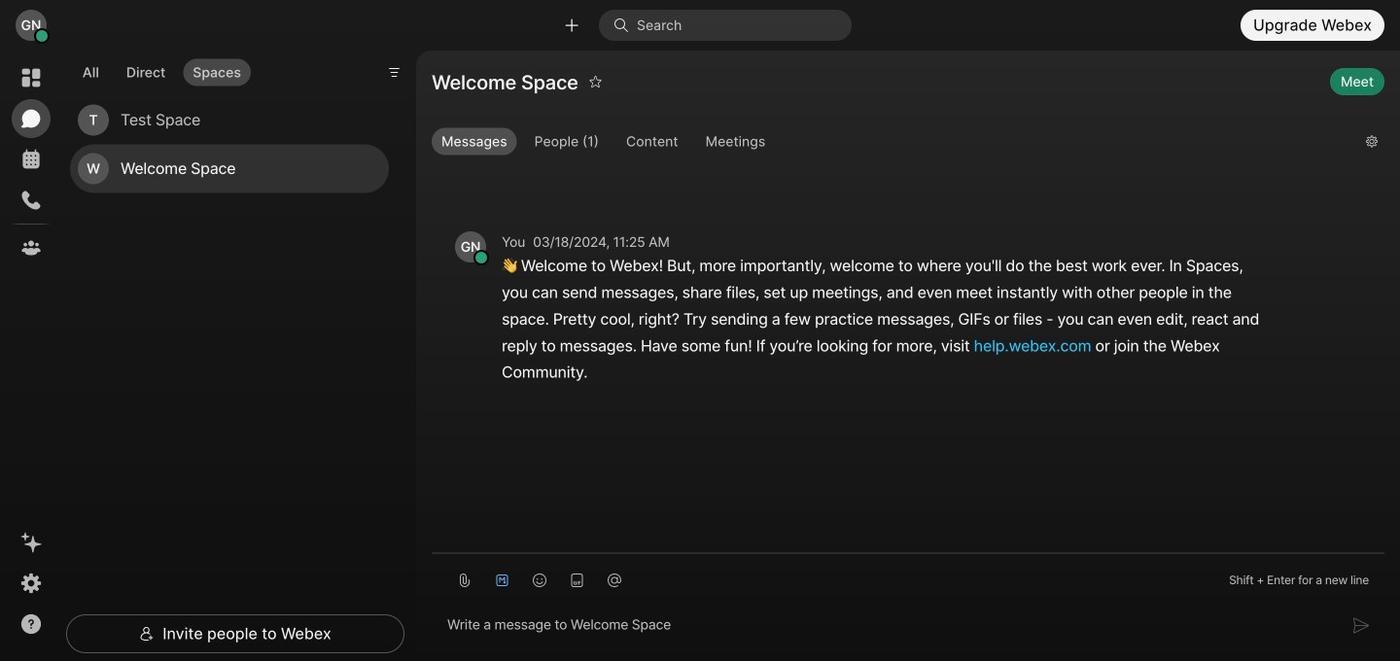 Task type: vqa. For each thing, say whether or not it's contained in the screenshot.
SETTINGS navigation on the left of the page
no



Task type: describe. For each thing, give the bounding box(es) containing it.
webex tab list
[[12, 58, 51, 267]]



Task type: locate. For each thing, give the bounding box(es) containing it.
tab list
[[68, 47, 256, 92]]

welcome space list item
[[70, 145, 389, 193]]

message composer toolbar element
[[432, 554, 1385, 599]]

group
[[432, 128, 1351, 160]]

navigation
[[0, 51, 62, 661]]

test space list item
[[70, 96, 389, 145]]



